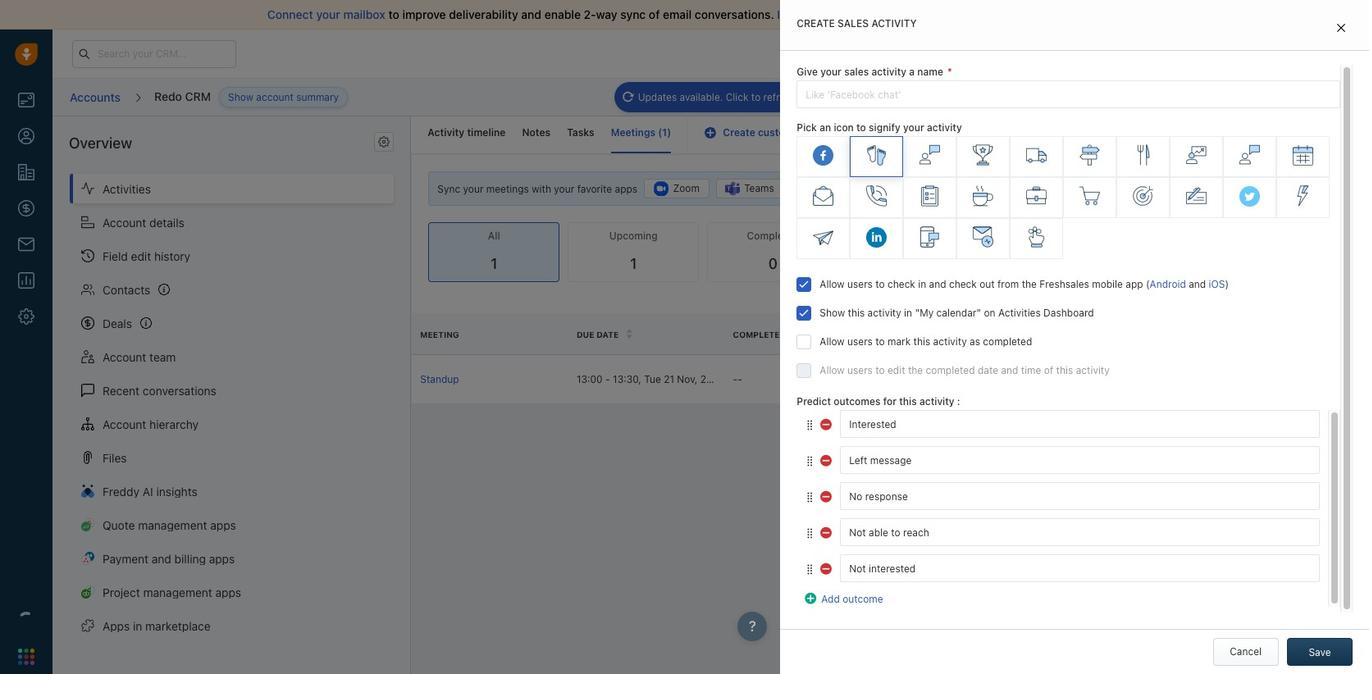 Task type: describe. For each thing, give the bounding box(es) containing it.
management for quote
[[138, 518, 207, 532]]

and left billing
[[152, 552, 171, 566]]

calendar"
[[937, 307, 981, 319]]

0 horizontal spatial the
[[908, 365, 923, 377]]

notes
[[522, 126, 551, 139]]

account for account team
[[103, 350, 146, 364]]

and up ""my"
[[929, 278, 947, 291]]

payment
[[103, 552, 149, 566]]

date for completed date
[[788, 330, 811, 340]]

in right "apps"
[[133, 619, 142, 633]]

connect your mailbox link
[[267, 7, 389, 21]]

this left ""my"
[[848, 307, 865, 319]]

import all your sales data link
[[777, 7, 917, 21]]

ui drag handle image for 1st minus filled icon from the bottom
[[805, 564, 815, 576]]

available.
[[680, 91, 723, 103]]

activity
[[428, 126, 465, 139]]

tab panel containing create sales activity
[[781, 0, 1370, 675]]

3 minus filled image from the top
[[821, 525, 834, 538]]

activity left :
[[920, 396, 955, 408]]

tue
[[644, 373, 661, 386]]

click
[[726, 91, 749, 103]]

zoom button
[[644, 179, 710, 199]]

( inside tab panel
[[1146, 278, 1150, 291]]

calendar
[[1031, 182, 1072, 195]]

call
[[893, 91, 910, 103]]

history
[[154, 249, 190, 263]]

1 for all
[[491, 255, 498, 272]]

1 horizontal spatial from
[[1058, 7, 1084, 21]]

google calendar
[[995, 182, 1072, 195]]

details
[[149, 215, 184, 229]]

for
[[883, 396, 897, 408]]

3 - from the left
[[738, 373, 743, 386]]

add outcome
[[822, 594, 883, 606]]

calendly button
[[790, 179, 867, 199]]

upcoming
[[609, 230, 658, 242]]

out
[[980, 278, 995, 291]]

enable
[[545, 7, 581, 21]]

team
[[149, 350, 176, 364]]

icon
[[834, 122, 854, 134]]

mailbox
[[343, 7, 386, 21]]

sales down "create sales activity" in the top right of the page
[[845, 66, 869, 78]]

and left time
[[1001, 365, 1019, 377]]

allow users to mark this activity as completed
[[820, 336, 1033, 348]]

of inside tab panel
[[1044, 365, 1054, 377]]

summary
[[296, 91, 339, 103]]

activity left so
[[872, 17, 917, 30]]

Search your CRM... text field
[[72, 40, 236, 68]]

timeline
[[467, 126, 506, 139]]

allow for allow users to mark this activity as completed
[[820, 336, 845, 348]]

ui drag handle image for 1st minus filled image from the top
[[805, 419, 815, 431]]

freshsales
[[1040, 278, 1090, 291]]

pick an icon to signify your activity
[[797, 122, 962, 134]]

0 vertical spatial edit
[[131, 249, 151, 263]]

in right ends
[[986, 48, 993, 58]]

redo
[[154, 89, 182, 103]]

trial
[[943, 48, 960, 58]]

activity left as
[[933, 336, 967, 348]]

allow users to check in and check out from the freshsales mobile app ( android and ios )
[[820, 278, 1229, 291]]

users for mark
[[848, 336, 873, 348]]

conversations.
[[695, 7, 774, 21]]

to right icon
[[857, 122, 866, 134]]

your right give
[[821, 66, 842, 78]]

activity right time
[[1076, 365, 1110, 377]]

email image
[[1207, 47, 1219, 61]]

standup link
[[420, 373, 560, 387]]

connect
[[267, 7, 313, 21]]

recent conversations
[[103, 384, 217, 398]]

to left start
[[1016, 7, 1027, 21]]

ui drag handle image for first minus filled image from the bottom
[[805, 528, 815, 540]]

import
[[777, 7, 813, 21]]

log
[[913, 91, 927, 103]]

sync
[[438, 183, 460, 195]]

add outcome link
[[805, 591, 883, 606]]

deliverability
[[449, 7, 518, 21]]

13:00 - 13:30, tue 21 nov, 2023
[[577, 373, 725, 386]]

android link
[[1150, 278, 1186, 291]]

zoom
[[673, 182, 700, 195]]

signify
[[869, 122, 901, 134]]

files
[[103, 451, 127, 465]]

crm
[[185, 89, 211, 103]]

sync your meetings with your favorite apps
[[438, 183, 638, 195]]

office
[[902, 182, 930, 195]]

payment and billing apps
[[103, 552, 235, 566]]

predict
[[797, 396, 831, 408]]

plus filled image
[[805, 591, 818, 604]]

days
[[1008, 48, 1028, 58]]

mng settings image
[[378, 136, 390, 147]]

show account summary
[[228, 91, 339, 103]]

account hierarchy
[[103, 417, 199, 431]]

from inside tab panel
[[998, 278, 1019, 291]]

dialog containing create sales activity
[[781, 0, 1370, 675]]

time
[[1021, 365, 1042, 377]]

2 minus filled image from the top
[[821, 561, 834, 574]]

1 horizontal spatial edit
[[888, 365, 906, 377]]

google
[[995, 182, 1028, 195]]

allow for allow users to check in and check out from the freshsales mobile app ( android and ios )
[[820, 278, 845, 291]]

updates
[[638, 91, 677, 103]]

21 for in
[[996, 48, 1006, 58]]

account details
[[103, 215, 184, 229]]

activity left a
[[872, 66, 907, 78]]

updates available. click to refresh.
[[638, 91, 800, 103]]

tasks
[[567, 126, 595, 139]]

2 - from the left
[[733, 373, 738, 386]]

billing
[[175, 552, 206, 566]]

insights
[[156, 485, 198, 499]]

this right for on the right
[[900, 396, 917, 408]]

1 - from the left
[[606, 373, 610, 386]]

account team
[[103, 350, 176, 364]]

management for project
[[143, 586, 212, 599]]

cancel
[[1230, 646, 1262, 658]]

completed date
[[733, 330, 811, 340]]

meeting
[[420, 329, 459, 339]]

allow for allow users to edit the completed date and time of this activity
[[820, 365, 845, 377]]

sync
[[621, 7, 646, 21]]

name
[[918, 66, 944, 78]]

nov,
[[677, 373, 698, 386]]

sales left data
[[859, 7, 887, 21]]

mark
[[888, 336, 911, 348]]

activity up the owner
[[868, 307, 902, 319]]

activity timeline
[[428, 126, 506, 139]]

apps right favorite
[[615, 183, 638, 195]]

quote
[[103, 518, 135, 532]]

your left mailbox
[[316, 7, 340, 21]]

schultz
[[912, 373, 947, 386]]

create
[[797, 17, 835, 30]]



Task type: vqa. For each thing, say whether or not it's contained in the screenshot.
No contacts button
no



Task type: locate. For each thing, give the bounding box(es) containing it.
users for check
[[848, 278, 873, 291]]

0 vertical spatial from
[[1058, 7, 1084, 21]]

you
[[933, 7, 953, 21]]

2 users from the top
[[848, 336, 873, 348]]

calendly
[[818, 182, 858, 195]]

show for show this activity in "my calendar" on activities dashboard
[[820, 307, 845, 319]]

date inside tab panel
[[978, 365, 999, 377]]

date right due
[[597, 330, 619, 340]]

1 horizontal spatial --
[[1046, 373, 1055, 386]]

management up the payment and billing apps at the left bottom of the page
[[138, 518, 207, 532]]

1 vertical spatial edit
[[888, 365, 906, 377]]

due
[[577, 330, 595, 340]]

0 vertical spatial management
[[138, 518, 207, 532]]

as
[[970, 336, 981, 348]]

0 vertical spatial show
[[228, 91, 254, 103]]

2 vertical spatial users
[[848, 365, 873, 377]]

1 vertical spatial show
[[820, 307, 845, 319]]

show this activity in "my calendar" on activities dashboard
[[820, 307, 1094, 319]]

0 vertical spatial 21
[[996, 48, 1006, 58]]

1 right meetings
[[662, 126, 667, 139]]

0 vertical spatial minus filled image
[[821, 417, 834, 430]]

accounts link
[[69, 84, 121, 110]]

1 vertical spatial 21
[[664, 373, 675, 386]]

completed for completed date
[[733, 330, 786, 340]]

don't
[[956, 7, 984, 21]]

1 vertical spatial minus filled image
[[821, 453, 834, 466]]

) right meetings
[[667, 126, 671, 139]]

teams button
[[716, 179, 783, 199]]

redo crm
[[154, 89, 211, 103]]

) right android
[[1226, 278, 1229, 291]]

1 horizontal spatial date
[[788, 330, 811, 340]]

allow
[[820, 278, 845, 291], [820, 336, 845, 348], [820, 365, 845, 377]]

ends
[[962, 48, 983, 58]]

0 horizontal spatial 21
[[664, 373, 675, 386]]

show inside tab panel
[[820, 307, 845, 319]]

1 horizontal spatial (
[[1146, 278, 1150, 291]]

4 - from the left
[[1046, 373, 1051, 386]]

sales right custom
[[797, 126, 822, 139]]

13:00
[[577, 373, 603, 386]]

your trial ends in 21 days
[[921, 48, 1028, 58]]

0 horizontal spatial --
[[733, 373, 743, 386]]

1 horizontal spatial of
[[1044, 365, 1054, 377]]

account up the "field"
[[103, 215, 146, 229]]

date down as
[[978, 365, 999, 377]]

to right mailbox
[[389, 7, 400, 21]]

the down allow users to mark this activity as completed
[[908, 365, 923, 377]]

"my
[[915, 307, 934, 319]]

1 check from the left
[[888, 278, 916, 291]]

your
[[921, 48, 941, 58]]

1 horizontal spatial activities
[[999, 307, 1041, 319]]

1 vertical spatial )
[[1226, 278, 1229, 291]]

apps up the payment and billing apps at the left bottom of the page
[[210, 518, 236, 532]]

completed up 0
[[747, 230, 799, 242]]

completed for completed
[[747, 230, 799, 242]]

1 minus filled image from the top
[[821, 417, 834, 430]]

1 horizontal spatial the
[[1022, 278, 1037, 291]]

accounts
[[70, 90, 121, 104]]

2 account from the top
[[103, 350, 146, 364]]

) inside tab panel
[[1226, 278, 1229, 291]]

1 users from the top
[[848, 278, 873, 291]]

)
[[667, 126, 671, 139], [1226, 278, 1229, 291]]

None text field
[[841, 411, 1320, 439], [841, 447, 1320, 475], [841, 519, 1320, 547], [841, 411, 1320, 439], [841, 447, 1320, 475], [841, 519, 1320, 547]]

apps right billing
[[209, 552, 235, 566]]

recent
[[103, 384, 140, 398]]

1 vertical spatial allow
[[820, 336, 845, 348]]

save button
[[1287, 638, 1353, 666]]

create
[[723, 126, 756, 139]]

android
[[1150, 278, 1186, 291]]

1 vertical spatial minus filled image
[[821, 561, 834, 574]]

0 vertical spatial (
[[658, 126, 662, 139]]

check left out
[[949, 278, 977, 291]]

2 vertical spatial minus filled image
[[821, 525, 834, 538]]

management up marketplace
[[143, 586, 212, 599]]

this
[[848, 307, 865, 319], [914, 336, 931, 348], [1057, 365, 1074, 377], [900, 396, 917, 408]]

connect your mailbox to improve deliverability and enable 2-way sync of email conversations. import all your sales data so you don't have to start from scratch.
[[267, 7, 1131, 21]]

completed up :
[[926, 365, 975, 377]]

office 365 button
[[874, 179, 960, 199]]

1 account from the top
[[103, 215, 146, 229]]

ui drag handle image for 2nd minus filled icon from the bottom of the tab panel containing create sales activity
[[805, 491, 815, 504]]

to left tara on the right bottom of page
[[876, 365, 885, 377]]

3 account from the top
[[103, 417, 146, 431]]

0 vertical spatial minus filled image
[[821, 489, 834, 502]]

minus filled image right ui drag handle image
[[821, 453, 834, 466]]

0 horizontal spatial from
[[998, 278, 1019, 291]]

ui drag handle image
[[805, 455, 815, 468]]

activity right pick
[[824, 126, 860, 139]]

2 minus filled image from the top
[[821, 453, 834, 466]]

users for edit
[[848, 365, 873, 377]]

0 vertical spatial completed
[[747, 230, 799, 242]]

account down recent at the bottom left
[[103, 417, 146, 431]]

your right with
[[554, 183, 575, 195]]

custom
[[758, 126, 794, 139]]

marketplace
[[145, 619, 211, 633]]

1
[[662, 126, 667, 139], [491, 255, 498, 272], [630, 255, 637, 272]]

21 for tue
[[664, 373, 675, 386]]

apps down the payment and billing apps at the left bottom of the page
[[215, 586, 241, 599]]

minus filled image
[[821, 417, 834, 430], [821, 453, 834, 466], [821, 525, 834, 538]]

0 vertical spatial of
[[649, 7, 660, 21]]

and left ios link
[[1189, 278, 1206, 291]]

activities down allow users to check in and check out from the freshsales mobile app ( android and ios )
[[999, 307, 1041, 319]]

5 - from the left
[[1051, 373, 1055, 386]]

email
[[663, 7, 692, 21]]

1 vertical spatial activities
[[999, 307, 1041, 319]]

your right sync
[[463, 183, 484, 195]]

meetings
[[611, 126, 656, 139]]

2 horizontal spatial date
[[978, 365, 999, 377]]

0 vertical spatial account
[[103, 215, 146, 229]]

-- right time
[[1046, 373, 1055, 386]]

account for account hierarchy
[[103, 417, 146, 431]]

13:30,
[[613, 373, 642, 386]]

4 ui drag handle image from the top
[[805, 564, 815, 576]]

of
[[649, 7, 660, 21], [1044, 365, 1054, 377]]

2 horizontal spatial 1
[[662, 126, 667, 139]]

1 vertical spatial management
[[143, 586, 212, 599]]

1 horizontal spatial completed
[[983, 336, 1033, 348]]

21 left 'days'
[[996, 48, 1006, 58]]

1 horizontal spatial show
[[820, 307, 845, 319]]

1 vertical spatial account
[[103, 350, 146, 364]]

3 ui drag handle image from the top
[[805, 528, 815, 540]]

project
[[103, 586, 140, 599]]

date for due date
[[597, 330, 619, 340]]

in up ""my"
[[918, 278, 927, 291]]

edit down "mark"
[[888, 365, 906, 377]]

freddy
[[103, 485, 140, 499]]

0 horizontal spatial show
[[228, 91, 254, 103]]

1 vertical spatial from
[[998, 278, 1019, 291]]

meetings ( 1 )
[[611, 126, 671, 139]]

None text field
[[841, 483, 1320, 511], [841, 555, 1320, 583], [841, 483, 1320, 511], [841, 555, 1320, 583]]

1 minus filled image from the top
[[821, 489, 834, 502]]

( right app
[[1146, 278, 1150, 291]]

standup
[[420, 373, 459, 386]]

scratch.
[[1087, 7, 1131, 21]]

1 vertical spatial completed
[[733, 330, 786, 340]]

all
[[816, 7, 829, 21]]

overview
[[69, 135, 132, 152]]

from
[[1058, 7, 1084, 21], [998, 278, 1019, 291]]

sales right all
[[838, 17, 869, 30]]

pick
[[797, 122, 817, 134]]

0 vertical spatial users
[[848, 278, 873, 291]]

1 -- from the left
[[733, 373, 743, 386]]

show
[[228, 91, 254, 103], [820, 307, 845, 319]]

2 ui drag handle image from the top
[[805, 491, 815, 504]]

3 allow from the top
[[820, 365, 845, 377]]

2 allow from the top
[[820, 336, 845, 348]]

Give your sales activity a name text field
[[797, 81, 1341, 108]]

completed right as
[[983, 336, 1033, 348]]

add
[[822, 594, 840, 606]]

of right time
[[1044, 365, 1054, 377]]

in left ""my"
[[904, 307, 913, 319]]

and left enable
[[521, 7, 542, 21]]

1 allow from the top
[[820, 278, 845, 291]]

date up predict
[[788, 330, 811, 340]]

ui drag handle image
[[805, 419, 815, 431], [805, 491, 815, 504], [805, 528, 815, 540], [805, 564, 815, 576]]

0 horizontal spatial of
[[649, 7, 660, 21]]

tab panel
[[781, 0, 1370, 675]]

0 horizontal spatial activities
[[103, 182, 151, 196]]

1 horizontal spatial check
[[949, 278, 977, 291]]

explore plans
[[1060, 47, 1123, 59]]

dialog
[[781, 0, 1370, 675]]

--
[[733, 373, 743, 386], [1046, 373, 1055, 386]]

1 down 'upcoming'
[[630, 255, 637, 272]]

0 horizontal spatial completed
[[926, 365, 975, 377]]

0 horizontal spatial check
[[888, 278, 916, 291]]

3 users from the top
[[848, 365, 873, 377]]

have
[[987, 7, 1013, 21]]

21 right tue
[[664, 373, 675, 386]]

to left "mark"
[[876, 336, 885, 348]]

from right out
[[998, 278, 1019, 291]]

( right meetings
[[658, 126, 662, 139]]

freshworks switcher image
[[18, 649, 34, 665]]

your right all
[[832, 7, 856, 21]]

field edit history
[[103, 249, 190, 263]]

2 check from the left
[[949, 278, 977, 291]]

of right sync
[[649, 7, 660, 21]]

tara
[[890, 373, 910, 386]]

minus filled image
[[821, 489, 834, 502], [821, 561, 834, 574]]

ios link
[[1209, 278, 1226, 291]]

activity down log
[[927, 122, 962, 134]]

show for show account summary
[[228, 91, 254, 103]]

call log button
[[868, 83, 936, 111]]

1 horizontal spatial )
[[1226, 278, 1229, 291]]

1 horizontal spatial 21
[[996, 48, 1006, 58]]

0
[[769, 255, 778, 272]]

account up recent at the bottom left
[[103, 350, 146, 364]]

1 for upcoming
[[630, 255, 637, 272]]

updates available. click to refresh. link
[[614, 82, 808, 112]]

activities inside dialog
[[999, 307, 1041, 319]]

1 vertical spatial users
[[848, 336, 873, 348]]

cancel button
[[1213, 638, 1279, 666]]

create custom sales activity link
[[705, 126, 860, 139]]

-
[[606, 373, 610, 386], [733, 373, 738, 386], [738, 373, 743, 386], [1046, 373, 1051, 386], [1051, 373, 1055, 386]]

this right "mark"
[[914, 336, 931, 348]]

refresh.
[[764, 91, 800, 103]]

2-
[[584, 7, 596, 21]]

-- right '2023'
[[733, 373, 743, 386]]

to
[[389, 7, 400, 21], [1016, 7, 1027, 21], [752, 91, 761, 103], [857, 122, 866, 134], [876, 278, 885, 291], [876, 336, 885, 348], [876, 365, 885, 377]]

on
[[984, 307, 996, 319]]

account
[[103, 215, 146, 229], [103, 350, 146, 364], [103, 417, 146, 431]]

2 -- from the left
[[1046, 373, 1055, 386]]

0 vertical spatial )
[[667, 126, 671, 139]]

this right time
[[1057, 365, 1074, 377]]

1 ui drag handle image from the top
[[805, 419, 815, 431]]

tara schultz
[[890, 373, 947, 386]]

0 horizontal spatial 1
[[491, 255, 498, 272]]

field
[[103, 249, 128, 263]]

activities up account details
[[103, 182, 151, 196]]

from right start
[[1058, 7, 1084, 21]]

0 vertical spatial the
[[1022, 278, 1037, 291]]

your right signify
[[904, 122, 925, 134]]

0 vertical spatial completed
[[983, 336, 1033, 348]]

0 horizontal spatial (
[[658, 126, 662, 139]]

edit right the "field"
[[131, 249, 151, 263]]

give
[[797, 66, 818, 78]]

to right click
[[752, 91, 761, 103]]

to up allow users to mark this activity as completed
[[876, 278, 885, 291]]

account for account details
[[103, 215, 146, 229]]

a
[[909, 66, 915, 78]]

0 vertical spatial allow
[[820, 278, 845, 291]]

0 horizontal spatial date
[[597, 330, 619, 340]]

1 vertical spatial the
[[908, 365, 923, 377]]

0 horizontal spatial edit
[[131, 249, 151, 263]]

2 vertical spatial allow
[[820, 365, 845, 377]]

the left the freshsales
[[1022, 278, 1037, 291]]

0 horizontal spatial )
[[667, 126, 671, 139]]

account
[[256, 91, 294, 103]]

1 horizontal spatial 1
[[630, 255, 637, 272]]

outcome
[[843, 594, 883, 606]]

2 vertical spatial account
[[103, 417, 146, 431]]

completed down 0
[[733, 330, 786, 340]]

minus filled image down predict
[[821, 417, 834, 430]]

plans
[[1098, 47, 1123, 59]]

quote management apps
[[103, 518, 236, 532]]

1 vertical spatial (
[[1146, 278, 1150, 291]]

0 vertical spatial activities
[[103, 182, 151, 196]]

1 down "all"
[[491, 255, 498, 272]]

teams
[[744, 182, 774, 195]]

check up ""my"
[[888, 278, 916, 291]]

1 vertical spatial of
[[1044, 365, 1054, 377]]

meetings
[[486, 183, 529, 195]]

apps in marketplace
[[103, 619, 211, 633]]

1 vertical spatial completed
[[926, 365, 975, 377]]

favorite
[[577, 183, 612, 195]]

minus filled image up add
[[821, 525, 834, 538]]



